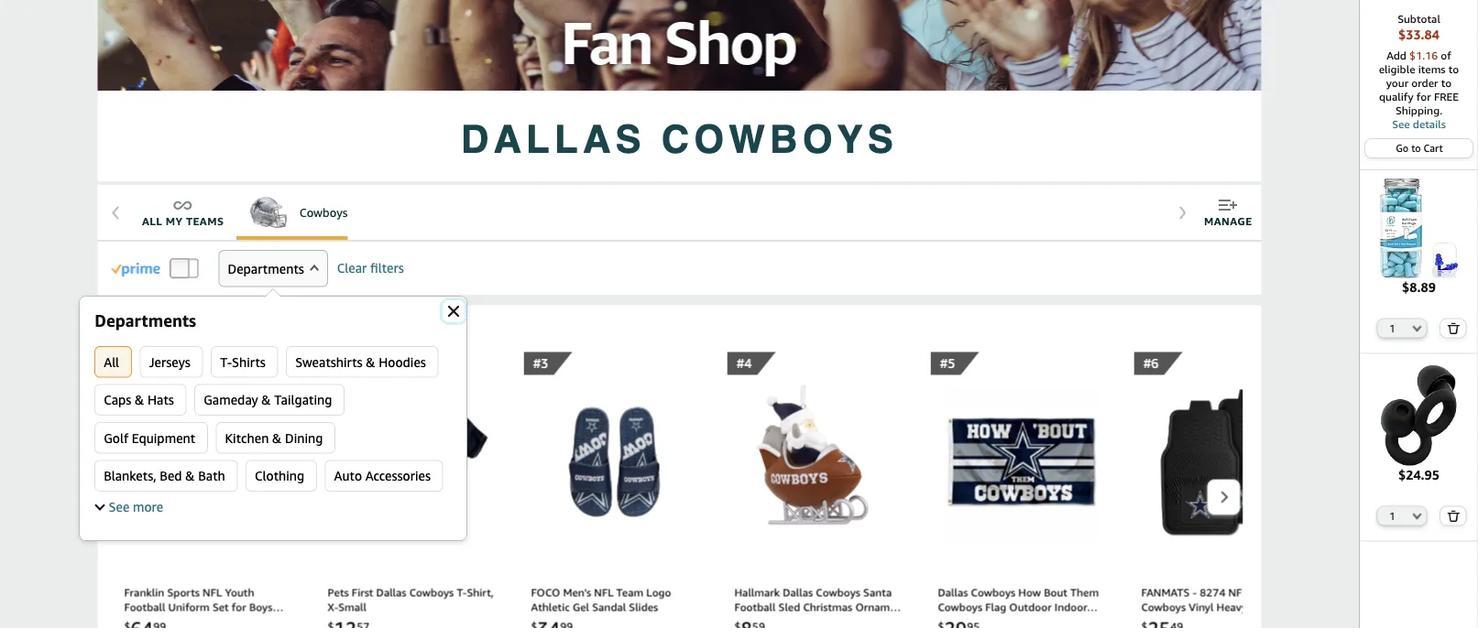Task type: vqa. For each thing, say whether or not it's contained in the screenshot.
lysian ultra soft foam earplugs sleep, 38db snr 31db nrr sound blocking noise cancelling ear plugs for sleeping, travel, shooting and working -60 pairs pack (lake blue) image
yes



Task type: describe. For each thing, give the bounding box(es) containing it.
franklin sports nfl youth football uniform set for boys & girls - includes helmet, jersey & pants with chinstrap + numbers image
[[131, 385, 285, 539]]

hallmark dallas cowboys santa football sled christmas ornament, nfl tree decoration and sports fan gift image
[[741, 385, 895, 539]]

sandal
[[592, 601, 626, 614]]

them
[[1071, 586, 1099, 599]]

foco men's nfl team logo athletic gel sandal slides image
[[538, 385, 692, 539]]

foco
[[531, 586, 560, 599]]

golf equipment
[[104, 431, 199, 446]]

delete image for $24.95
[[1447, 510, 1461, 522]]

fans
[[424, 320, 463, 342]]

& right bed
[[185, 469, 195, 484]]

manage button
[[1204, 185, 1262, 240]]

lysian ultra soft foam earplugs sleep, 38db snr 31db nrr sound blocking noise cancelling ear plugs for sleeping, travel, shooting and working -60 pairs pack (lake blue) image
[[1369, 178, 1470, 278]]

& for kitchen
[[272, 431, 282, 446]]

hallmark dallas cowboys santa football sled christmas ornam…
[[735, 586, 901, 614]]

see details
[[1392, 118, 1446, 131]]

golf equipment button
[[95, 422, 208, 454]]

kitchen & dining
[[225, 431, 326, 446]]

dining
[[285, 431, 323, 446]]

recommended asin carousel element
[[116, 351, 1478, 629]]

see more button
[[95, 500, 163, 515]]

bed
[[160, 469, 182, 484]]

& for sweatshirts
[[366, 355, 375, 370]]

santa
[[863, 586, 892, 599]]

next page image
[[1219, 491, 1230, 504]]

subtotal
[[1398, 12, 1441, 25]]

blankets, bed & bath
[[104, 469, 229, 484]]

vinyl
[[1189, 601, 1214, 614]]

fanmats
[[1142, 586, 1190, 599]]

add
[[1387, 49, 1407, 62]]

clear filters
[[337, 261, 404, 276]]

logo
[[647, 586, 671, 599]]

bath
[[198, 469, 225, 484]]

your
[[1387, 77, 1409, 89]]

all my teams button
[[133, 185, 233, 240]]

dallas inside pets first dallas cowboys t-shirt, x-small
[[376, 586, 407, 599]]

items
[[1419, 63, 1446, 76]]

auto accessories button
[[325, 460, 443, 492]]

1 vertical spatial to
[[1441, 77, 1452, 89]]

go to cart
[[1396, 143, 1443, 154]]

franklin
[[124, 586, 164, 599]]

nfl inside fanmats - 8274 nfl dallas cowboys vinyl heavy duty car…
[[1229, 586, 1248, 599]]

departments button
[[219, 250, 328, 287]]

top sellers among dallas cowboys fans
[[123, 320, 463, 342]]

#4
[[737, 356, 752, 371]]

caps & hats button
[[95, 384, 187, 416]]

prime image
[[111, 263, 160, 277]]

heavy
[[1217, 601, 1248, 614]]

football for #4
[[735, 601, 776, 614]]

list containing #1
[[116, 351, 1478, 629]]

cowboys button
[[237, 185, 362, 240]]

cowboys inside pets first dallas cowboys t-shirt, x-small
[[409, 586, 454, 599]]

clear
[[337, 261, 367, 276]]

#6
[[1144, 356, 1159, 371]]

more
[[133, 500, 163, 515]]

1 for $24.95
[[1390, 510, 1396, 522]]

cowboys inside button
[[300, 205, 348, 220]]

pets first dallas cowboys t-shirt, x-small image
[[334, 385, 488, 539]]

dallas inside fanmats - 8274 nfl dallas cowboys vinyl heavy duty car…
[[1251, 586, 1281, 599]]

auto accessories
[[334, 469, 434, 484]]

departments inside "dropdown button"
[[228, 261, 304, 276]]

#2
[[330, 356, 345, 371]]

clear filters button
[[337, 252, 413, 285]]

equipment
[[132, 431, 195, 446]]

dropdown image
[[1413, 513, 1422, 520]]

small
[[338, 601, 367, 614]]

0 vertical spatial to
[[1449, 63, 1459, 76]]

extender expand image
[[95, 501, 105, 511]]

hats
[[148, 393, 174, 408]]

t- inside t-shirts button
[[220, 355, 232, 370]]

dallas cowboys how bout them cowboys flag outdoor indoor 3x5 foot banner image
[[945, 385, 1099, 539]]

dallas inside dallas cowboys how bout them cowboys flag outdoor indoor…
[[938, 586, 968, 599]]

nfl for #1
[[203, 586, 222, 599]]

$1.16
[[1410, 49, 1438, 62]]

t- inside pets first dallas cowboys t-shirt, x-small
[[457, 586, 467, 599]]

free
[[1434, 90, 1459, 103]]

pets
[[328, 586, 349, 599]]

of
[[1441, 49, 1452, 62]]

cart
[[1424, 143, 1443, 154]]

manage
[[1204, 214, 1252, 227]]

athletic
[[531, 601, 570, 614]]

bout
[[1044, 586, 1068, 599]]

fanmats - 8274 nfl dallas cowboys vinyl heavy duty car…
[[1142, 586, 1304, 614]]

order
[[1412, 77, 1439, 89]]

boys…
[[249, 601, 284, 614]]

$24.95
[[1399, 467, 1440, 482]]

among
[[220, 320, 280, 342]]

go
[[1396, 143, 1409, 154]]

t-shirts button
[[211, 346, 278, 378]]

jerseys
[[149, 355, 194, 370]]

delete image for $8.89
[[1447, 323, 1461, 335]]

shirts
[[232, 355, 266, 370]]

team
[[616, 586, 644, 599]]

all
[[104, 355, 123, 370]]

caps & hats
[[104, 393, 177, 408]]

gel
[[573, 601, 589, 614]]



Task type: locate. For each thing, give the bounding box(es) containing it.
football down "franklin"
[[124, 601, 165, 614]]

football inside hallmark dallas cowboys santa football sled christmas ornam…
[[735, 601, 776, 614]]

hallmark
[[735, 586, 780, 599]]

for
[[1417, 90, 1431, 103], [232, 601, 246, 614]]

2 horizontal spatial nfl
[[1229, 586, 1248, 599]]

1 football from the left
[[124, 601, 165, 614]]

0 vertical spatial delete image
[[1447, 323, 1461, 335]]

how
[[1019, 586, 1041, 599]]

1 horizontal spatial nfl
[[594, 586, 614, 599]]

fanmats - 8274 nfl dallas cowboys vinyl heavy duty car mat,set of two, 18"x27" image
[[1148, 385, 1302, 539]]

2 football from the left
[[735, 601, 776, 614]]

1 delete image from the top
[[1447, 323, 1461, 335]]

departments up #1
[[95, 311, 196, 330]]

see left previous page image
[[109, 500, 130, 515]]

set
[[213, 601, 229, 614]]

gameday & tailgating
[[204, 393, 335, 408]]

3 nfl from the left
[[1229, 586, 1248, 599]]

1 left dropdown icon
[[1390, 510, 1396, 522]]

amazon fanshop image
[[98, 0, 1262, 91]]

dallas cowboys how bout them cowboys flag outdoor indoor…
[[938, 586, 1099, 614]]

1 nfl from the left
[[203, 586, 222, 599]]

#3
[[533, 356, 548, 371]]

1
[[1390, 323, 1396, 335], [1390, 510, 1396, 522]]

nfl
[[203, 586, 222, 599], [594, 586, 614, 599], [1229, 586, 1248, 599]]

subtotal $33.84
[[1398, 12, 1441, 42]]

None submit
[[1441, 320, 1466, 338], [1441, 507, 1466, 525], [1441, 320, 1466, 338], [1441, 507, 1466, 525]]

departments
[[228, 261, 304, 276], [95, 311, 196, 330]]

go to cart link
[[1366, 139, 1473, 158]]

sweatshirts & hoodies button
[[286, 346, 439, 378]]

1 vertical spatial 1
[[1390, 510, 1396, 522]]

for down youth
[[232, 601, 246, 614]]

nfl inside franklin sports nfl youth football uniform set for boys…
[[203, 586, 222, 599]]

t-shirts
[[220, 355, 269, 370]]

cowboys
[[661, 117, 898, 161], [300, 205, 348, 220], [343, 320, 420, 342], [409, 586, 454, 599], [816, 586, 861, 599], [971, 586, 1016, 599], [938, 601, 983, 614], [1142, 601, 1186, 614]]

for inside franklin sports nfl youth football uniform set for boys…
[[232, 601, 246, 614]]

gameday
[[204, 393, 258, 408]]

blankets,
[[104, 469, 156, 484]]

football for #1
[[124, 601, 165, 614]]

& left dining
[[272, 431, 282, 446]]

christmas
[[803, 601, 853, 614]]

clothing button
[[246, 460, 317, 492]]

for down 'order'
[[1417, 90, 1431, 103]]

0 horizontal spatial football
[[124, 601, 165, 614]]

& right gameday
[[262, 393, 271, 408]]

car…
[[1277, 601, 1304, 614]]

teams
[[186, 214, 224, 227]]

duty
[[1250, 601, 1274, 614]]

blankets, bed & bath button
[[95, 460, 238, 492]]

1 vertical spatial delete image
[[1447, 510, 1461, 522]]

clothing
[[255, 469, 308, 484]]

0 vertical spatial for
[[1417, 90, 1431, 103]]

kitchen & dining button
[[216, 422, 336, 454]]

nfl for #3
[[594, 586, 614, 599]]

see down "shipping." on the right of page
[[1392, 118, 1410, 131]]

8274
[[1200, 586, 1226, 599]]

franklin sports nfl youth football uniform set for boys…
[[124, 586, 284, 614]]

$33.84
[[1399, 27, 1440, 42]]

1 horizontal spatial football
[[735, 601, 776, 614]]

&
[[366, 355, 375, 370], [135, 393, 144, 408], [262, 393, 271, 408], [272, 431, 282, 446], [185, 469, 195, 484]]

1 vertical spatial see
[[109, 500, 130, 515]]

nfl inside foco men's nfl team logo athletic gel sandal slides
[[594, 586, 614, 599]]

#1
[[126, 356, 142, 371]]

see for see more
[[109, 500, 130, 515]]

to down of
[[1449, 63, 1459, 76]]

sled
[[779, 601, 800, 614]]

0 horizontal spatial for
[[232, 601, 246, 614]]

ornam…
[[856, 601, 901, 614]]

0 horizontal spatial see
[[109, 500, 130, 515]]

0 horizontal spatial nfl
[[203, 586, 222, 599]]

of eligible items to your order to qualify for free shipping.
[[1379, 49, 1459, 117]]

1 vertical spatial t-
[[457, 586, 467, 599]]

to right go
[[1412, 143, 1421, 154]]

shirt,
[[467, 586, 494, 599]]

delete image
[[1447, 323, 1461, 335], [1447, 510, 1461, 522]]

cowboys inside fanmats - 8274 nfl dallas cowboys vinyl heavy duty car…
[[1142, 601, 1186, 614]]

0 vertical spatial see
[[1392, 118, 1410, 131]]

-
[[1193, 586, 1197, 599]]

hoodies
[[379, 355, 426, 370]]

all button
[[95, 346, 132, 378]]

#5
[[940, 356, 955, 371]]

1 left dropdown image
[[1390, 323, 1396, 335]]

men's
[[563, 586, 591, 599]]

0 horizontal spatial departments
[[95, 311, 196, 330]]

dallas inside hallmark dallas cowboys santa football sled christmas ornam…
[[783, 586, 813, 599]]

sellers
[[160, 320, 216, 342]]

nfl up set
[[203, 586, 222, 599]]

eligible
[[1379, 63, 1416, 76]]

sweatshirts
[[295, 355, 363, 370]]

filters
[[370, 261, 404, 276]]

1 horizontal spatial see
[[1392, 118, 1410, 131]]

delete image right dropdown image
[[1447, 323, 1461, 335]]

all
[[142, 214, 162, 227]]

auto
[[334, 469, 362, 484]]

2 1 from the top
[[1390, 510, 1396, 522]]

kitchen
[[225, 431, 269, 446]]

2 delete image from the top
[[1447, 510, 1461, 522]]

1 horizontal spatial for
[[1417, 90, 1431, 103]]

sports
[[167, 586, 200, 599]]

nfl up sandal
[[594, 586, 614, 599]]

see details link
[[1369, 117, 1469, 131]]

for inside of eligible items to your order to qualify for free shipping.
[[1417, 90, 1431, 103]]

top
[[123, 320, 155, 342]]

cowboys inside hallmark dallas cowboys santa football sled christmas ornam…
[[816, 586, 861, 599]]

t- left the foco
[[457, 586, 467, 599]]

indoor…
[[1055, 601, 1098, 614]]

nfl up heavy
[[1229, 586, 1248, 599]]

1 horizontal spatial t-
[[457, 586, 467, 599]]

1 vertical spatial for
[[232, 601, 246, 614]]

list
[[116, 351, 1478, 629]]

previous page image
[[130, 491, 140, 504]]

t-
[[220, 355, 232, 370], [457, 586, 467, 599]]

0 horizontal spatial t-
[[220, 355, 232, 370]]

dallas cowboys image
[[250, 194, 287, 231]]

close image
[[448, 306, 459, 317]]

1 1 from the top
[[1390, 323, 1396, 335]]

& for gameday
[[262, 393, 271, 408]]

uniform
[[168, 601, 210, 614]]

t- up gameday
[[220, 355, 232, 370]]

jerseys button
[[140, 346, 203, 378]]

0 vertical spatial 1
[[1390, 323, 1396, 335]]

0 vertical spatial departments
[[228, 261, 304, 276]]

slides
[[629, 601, 658, 614]]

& for caps
[[135, 393, 144, 408]]

gameday & tailgating button
[[194, 384, 345, 416]]

shipping.
[[1396, 104, 1443, 117]]

tailgating
[[274, 393, 332, 408]]

0 vertical spatial t-
[[220, 355, 232, 370]]

loop quiet ear plugs for noise reduction &ndash; super soft, reusable hearing protection in flexible silicone for sleep, noise sensitivity - 8 ear tips in xs/s/m/l &ndash; 26db &amp; nrr 14 noise cancelling &ndash; black image
[[1369, 365, 1470, 466]]

$8.89
[[1402, 280, 1436, 295]]

dropdown image
[[1413, 325, 1422, 332]]

2 nfl from the left
[[594, 586, 614, 599]]

dallas
[[461, 117, 646, 161], [285, 320, 338, 342], [376, 586, 407, 599], [783, 586, 813, 599], [938, 586, 968, 599], [1251, 586, 1281, 599]]

accessories
[[365, 469, 431, 484]]

football down hallmark
[[735, 601, 776, 614]]

1 horizontal spatial departments
[[228, 261, 304, 276]]

& left hoodies
[[366, 355, 375, 370]]

1 vertical spatial departments
[[95, 311, 196, 330]]

qualify
[[1379, 90, 1414, 103]]

dallas cowboys
[[461, 117, 898, 161]]

2 vertical spatial to
[[1412, 143, 1421, 154]]

football
[[124, 601, 165, 614], [735, 601, 776, 614]]

first
[[352, 586, 373, 599]]

football inside franklin sports nfl youth football uniform set for boys…
[[124, 601, 165, 614]]

my
[[166, 214, 183, 227]]

1 for $8.89
[[1390, 323, 1396, 335]]

see for see details
[[1392, 118, 1410, 131]]

departments down dallas cowboys image
[[228, 261, 304, 276]]

foco men's nfl team logo athletic gel sandal slides
[[531, 586, 671, 614]]

details
[[1413, 118, 1446, 131]]

delete image right dropdown icon
[[1447, 510, 1461, 522]]

& left hats
[[135, 393, 144, 408]]

youth
[[225, 586, 254, 599]]

pets first dallas cowboys t-shirt, x-small
[[328, 586, 494, 614]]

to up free
[[1441, 77, 1452, 89]]



